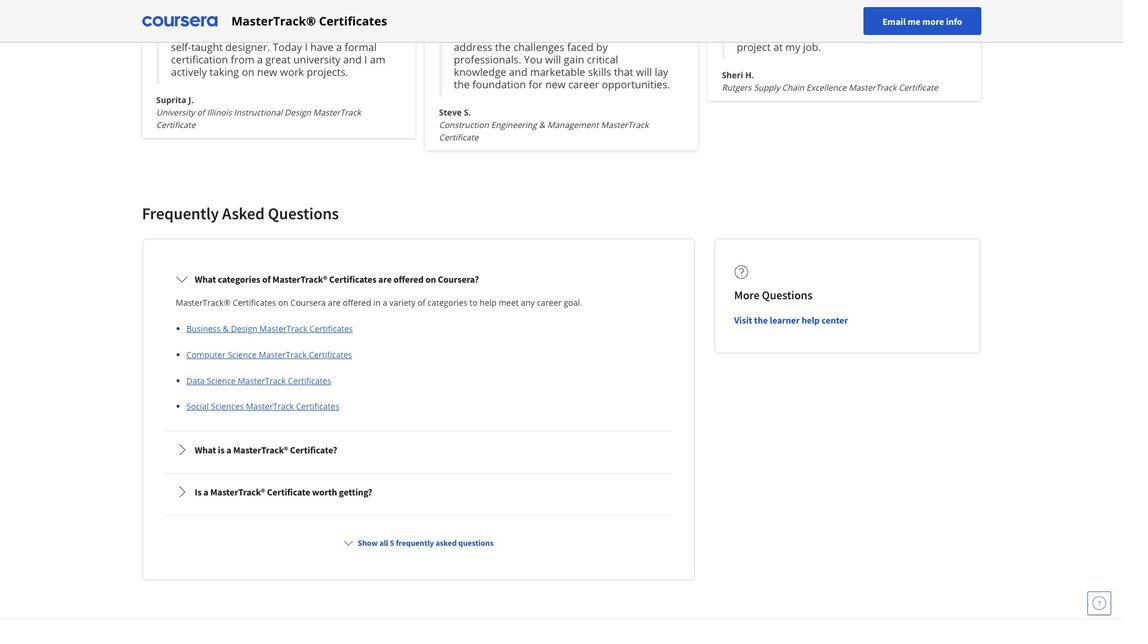 Task type: vqa. For each thing, say whether or not it's contained in the screenshot.
list within the COLLAPSED list
yes



Task type: describe. For each thing, give the bounding box(es) containing it.
& inside list
[[223, 323, 229, 335]]

designer.
[[226, 40, 270, 54]]

supply
[[754, 82, 780, 93]]

& inside steve s. construction engineering & management mastertrack certificate
[[539, 119, 545, 131]]

framework
[[802, 27, 855, 42]]

what categories of mastertrack® certificates are offered on coursera? button
[[166, 263, 671, 296]]

about
[[281, 15, 310, 29]]

data science mastertrack certificates link
[[186, 375, 331, 387]]

s.
[[464, 107, 471, 118]]

of inside dropdown button
[[262, 273, 271, 285]]

mastertrack inside steve s. construction engineering & management mastertrack certificate
[[601, 119, 649, 131]]

my
[[171, 15, 186, 29]]

visit the learner help center
[[735, 314, 848, 326]]

frequently asked questions
[[142, 203, 339, 224]]

work
[[280, 65, 304, 79]]

mastertrack inside sheri h. rutgers supply chain excellence mastertrack certificate
[[849, 82, 897, 93]]

construction
[[439, 119, 489, 131]]

management
[[548, 119, 599, 131]]

have
[[311, 40, 334, 54]]

taking inside i'm literally taking the real-time learning and best practice framework and applying it to a project at my job.
[[792, 15, 822, 29]]

practical
[[566, 27, 607, 42]]

mastertrack up social sciences mastertrack certificates at the left bottom
[[238, 375, 286, 387]]

goal.
[[564, 297, 583, 308]]

sheri
[[722, 69, 744, 81]]

questions
[[459, 538, 494, 549]]

today
[[273, 40, 302, 54]]

chain
[[783, 82, 805, 93]]

business
[[186, 323, 221, 335]]

critical
[[587, 52, 619, 66]]

computer
[[186, 349, 226, 361]]

my level of confidence about the subject has increased tremendously. previously, i was a self-taught designer. today i have a formal certification from a great university and i am actively taking on new work projects.
[[171, 15, 386, 79]]

focus
[[591, 15, 617, 29]]

on left coursera
[[278, 297, 288, 308]]

certificate inside steve s. construction engineering & management mastertrack certificate
[[439, 132, 479, 143]]

2 horizontal spatial i
[[365, 52, 367, 66]]

for
[[529, 77, 543, 91]]

embodies
[[520, 15, 568, 29]]

best
[[737, 27, 758, 42]]

what for what is a mastertrack® certificate?
[[195, 444, 216, 456]]

in
[[374, 297, 381, 308]]

visit the learner help center link
[[735, 314, 848, 326]]

steve
[[439, 107, 462, 118]]

is a mastertrack® certificate worth getting? button
[[166, 476, 671, 509]]

my
[[786, 40, 801, 54]]

what is a mastertrack® certificate?
[[195, 444, 338, 456]]

0 horizontal spatial offered
[[343, 297, 371, 308]]

university
[[294, 52, 341, 66]]

by
[[597, 40, 608, 54]]

what for what categories of mastertrack® certificates are offered on coursera?
[[195, 273, 216, 285]]

real- inside "the program embodies this focus on real- world insight, teaching practical skills to address the challenges faced by professionals. you will gain critical knowledge and marketable skills that will lay the foundation for new career opportunities."
[[635, 15, 656, 29]]

certificate?
[[290, 444, 338, 456]]

mastertrack® certificates on coursera are offered in a variety of categories to help meet any career goal.
[[176, 297, 583, 308]]

i'm literally taking the real-time learning and best practice framework and applying it to a project at my job.
[[737, 15, 950, 54]]

the up s.
[[454, 77, 470, 91]]

literally
[[754, 15, 789, 29]]

certificate inside sheri h. rutgers supply chain excellence mastertrack certificate
[[899, 82, 939, 93]]

to inside "the program embodies this focus on real- world insight, teaching practical skills to address the challenges faced by professionals. you will gain critical knowledge and marketable skills that will lay the foundation for new career opportunities."
[[635, 27, 645, 42]]

to inside i'm literally taking the real-time learning and best practice framework and applying it to a project at my job.
[[931, 27, 941, 42]]

social
[[186, 401, 209, 412]]

actively
[[171, 65, 207, 79]]

frequently asked questions element
[[133, 203, 991, 591]]

and left applying
[[857, 27, 876, 42]]

is
[[195, 486, 202, 498]]

sheri h. rutgers supply chain excellence mastertrack certificate
[[722, 69, 939, 93]]

data
[[186, 375, 205, 387]]

university
[[156, 107, 195, 118]]

getting?
[[339, 486, 373, 498]]

program
[[475, 15, 517, 29]]

science for computer
[[228, 349, 257, 361]]

project
[[737, 40, 771, 54]]

formal
[[345, 40, 377, 54]]

0 vertical spatial skills
[[609, 27, 633, 42]]

job.
[[804, 40, 822, 54]]

certificate inside dropdown button
[[267, 486, 310, 498]]

mastertrack up computer science mastertrack certificates link
[[260, 323, 308, 335]]

1 horizontal spatial will
[[636, 65, 652, 79]]

this
[[570, 15, 588, 29]]

offered inside dropdown button
[[394, 273, 424, 285]]

more questions
[[735, 288, 813, 303]]

email me more info button
[[864, 7, 982, 35]]

visit
[[735, 314, 753, 326]]

the inside i'm literally taking the real-time learning and best practice framework and applying it to a project at my job.
[[824, 15, 840, 29]]

business & design mastertrack certificates link
[[186, 323, 353, 335]]

self-
[[171, 40, 191, 54]]

the inside frequently asked questions element
[[755, 314, 768, 326]]

teaching
[[522, 27, 563, 42]]

am
[[370, 52, 386, 66]]

help inside collapsed list
[[480, 297, 497, 308]]

business & design mastertrack certificates
[[186, 323, 353, 335]]

center
[[822, 314, 848, 326]]

1 vertical spatial are
[[328, 297, 341, 308]]

lay
[[655, 65, 669, 79]]

increased
[[171, 27, 218, 42]]

illinois
[[207, 107, 232, 118]]

insight,
[[484, 27, 519, 42]]

time
[[865, 15, 886, 29]]

on inside "the program embodies this focus on real- world insight, teaching practical skills to address the challenges faced by professionals. you will gain critical knowledge and marketable skills that will lay the foundation for new career opportunities."
[[619, 15, 632, 29]]

has
[[368, 15, 386, 29]]

challenges
[[514, 40, 565, 54]]

all
[[380, 538, 389, 549]]

certificates inside dropdown button
[[329, 273, 377, 285]]

excellence
[[807, 82, 847, 93]]

frequently
[[142, 203, 219, 224]]



Task type: locate. For each thing, give the bounding box(es) containing it.
a
[[375, 27, 381, 42], [944, 27, 950, 42], [336, 40, 342, 54], [257, 52, 263, 66], [383, 297, 388, 308], [227, 444, 231, 456], [204, 486, 209, 498]]

certificate left the worth
[[267, 486, 310, 498]]

variety
[[390, 297, 416, 308]]

certificate down university
[[156, 119, 196, 131]]

design inside suprita j. university of illinois instructional design mastertrack certificate
[[285, 107, 311, 118]]

new for career
[[546, 77, 566, 91]]

0 horizontal spatial will
[[545, 52, 561, 66]]

taking inside my level of confidence about the subject has increased tremendously. previously, i was a self-taught designer. today i have a formal certification from a great university and i am actively taking on new work projects.
[[210, 65, 239, 79]]

0 vertical spatial what
[[195, 273, 216, 285]]

and
[[931, 15, 950, 29], [857, 27, 876, 42], [343, 52, 362, 66], [509, 65, 528, 79]]

help left meet at top left
[[480, 297, 497, 308]]

new for work
[[257, 65, 278, 79]]

0 vertical spatial science
[[228, 349, 257, 361]]

and inside "the program embodies this focus on real- world insight, teaching practical skills to address the challenges faced by professionals. you will gain critical knowledge and marketable skills that will lay the foundation for new career opportunities."
[[509, 65, 528, 79]]

new left work on the left of the page
[[257, 65, 278, 79]]

the left 'time'
[[824, 15, 840, 29]]

1 horizontal spatial help
[[802, 314, 820, 326]]

social sciences mastertrack certificates
[[186, 401, 340, 412]]

0 horizontal spatial to
[[470, 297, 478, 308]]

of right the "level"
[[213, 15, 223, 29]]

help center image
[[1093, 597, 1107, 611]]

i left have
[[305, 40, 308, 54]]

certification
[[171, 52, 228, 66]]

new inside my level of confidence about the subject has increased tremendously. previously, i was a self-taught designer. today i have a formal certification from a great university and i am actively taking on new work projects.
[[257, 65, 278, 79]]

of
[[213, 15, 223, 29], [197, 107, 205, 118], [262, 273, 271, 285], [418, 297, 426, 308]]

on inside my level of confidence about the subject has increased tremendously. previously, i was a self-taught designer. today i have a formal certification from a great university and i am actively taking on new work projects.
[[242, 65, 255, 79]]

list
[[181, 322, 662, 413]]

new inside "the program embodies this focus on real- world insight, teaching practical skills to address the challenges faced by professionals. you will gain critical knowledge and marketable skills that will lay the foundation for new career opportunities."
[[546, 77, 566, 91]]

engineering
[[491, 119, 537, 131]]

new
[[257, 65, 278, 79], [546, 77, 566, 91]]

what
[[195, 273, 216, 285], [195, 444, 216, 456]]

info
[[947, 15, 963, 27]]

computer science mastertrack certificates
[[186, 349, 352, 361]]

the program embodies this focus on real- world insight, teaching practical skills to address the challenges faced by professionals. you will gain critical knowledge and marketable skills that will lay the foundation for new career opportunities.
[[454, 15, 671, 91]]

i left was
[[348, 27, 351, 42]]

mastertrack down business & design mastertrack certificates link
[[259, 349, 307, 361]]

science right data on the left of page
[[207, 375, 236, 387]]

faced
[[568, 40, 594, 54]]

coursera image
[[142, 12, 217, 31]]

5
[[390, 538, 394, 549]]

1 vertical spatial questions
[[762, 288, 813, 303]]

address
[[454, 40, 493, 54]]

mastertrack down opportunities.
[[601, 119, 649, 131]]

categories inside dropdown button
[[218, 273, 261, 285]]

0 horizontal spatial categories
[[218, 273, 261, 285]]

and left am
[[343, 52, 362, 66]]

will left lay
[[636, 65, 652, 79]]

0 horizontal spatial &
[[223, 323, 229, 335]]

science up data science mastertrack certificates link
[[228, 349, 257, 361]]

and left for
[[509, 65, 528, 79]]

to right it
[[931, 27, 941, 42]]

it
[[922, 27, 929, 42]]

on
[[619, 15, 632, 29], [242, 65, 255, 79], [426, 273, 436, 285], [278, 297, 288, 308]]

social sciences mastertrack certificates link
[[186, 401, 340, 412]]

1 horizontal spatial to
[[635, 27, 645, 42]]

0 horizontal spatial design
[[231, 323, 258, 335]]

projects.
[[307, 65, 349, 79]]

to right focus
[[635, 27, 645, 42]]

coursera?
[[438, 273, 479, 285]]

certificate down construction
[[439, 132, 479, 143]]

will right the you at top
[[545, 52, 561, 66]]

certificates
[[319, 13, 387, 29], [329, 273, 377, 285], [233, 297, 276, 308], [310, 323, 353, 335], [309, 349, 352, 361], [288, 375, 331, 387], [296, 401, 340, 412]]

show all 5 frequently asked questions
[[358, 538, 494, 549]]

what left is
[[195, 444, 216, 456]]

knowledge
[[454, 65, 507, 79]]

& right business
[[223, 323, 229, 335]]

of right variety
[[418, 297, 426, 308]]

0 vertical spatial help
[[480, 297, 497, 308]]

worth
[[312, 486, 337, 498]]

1 vertical spatial categories
[[428, 297, 468, 308]]

mastertrack down data science mastertrack certificates
[[246, 401, 294, 412]]

career inside collapsed list
[[537, 297, 562, 308]]

of up business & design mastertrack certificates
[[262, 273, 271, 285]]

help left the "center"
[[802, 314, 820, 326]]

0 vertical spatial design
[[285, 107, 311, 118]]

0 horizontal spatial career
[[537, 297, 562, 308]]

taught
[[191, 40, 223, 54]]

practice
[[761, 27, 799, 42]]

email
[[883, 15, 906, 27]]

on inside dropdown button
[[426, 273, 436, 285]]

mastertrack® certificates
[[232, 13, 387, 29]]

certificate down it
[[899, 82, 939, 93]]

skills right by
[[609, 27, 633, 42]]

offered up variety
[[394, 273, 424, 285]]

more
[[735, 288, 760, 303]]

tremendously.
[[221, 27, 291, 42]]

of inside my level of confidence about the subject has increased tremendously. previously, i was a self-taught designer. today i have a formal certification from a great university and i am actively taking on new work projects.
[[213, 15, 223, 29]]

design right instructional
[[285, 107, 311, 118]]

the right visit
[[755, 314, 768, 326]]

1 vertical spatial career
[[537, 297, 562, 308]]

rutgers
[[722, 82, 752, 93]]

0 horizontal spatial taking
[[210, 65, 239, 79]]

you
[[524, 52, 543, 66]]

list containing business & design mastertrack certificates
[[181, 322, 662, 413]]

categories up business & design mastertrack certificates
[[218, 273, 261, 285]]

0 horizontal spatial are
[[328, 297, 341, 308]]

applying
[[879, 27, 920, 42]]

0 vertical spatial categories
[[218, 273, 261, 285]]

1 vertical spatial science
[[207, 375, 236, 387]]

marketable
[[530, 65, 586, 79]]

1 horizontal spatial are
[[379, 273, 392, 285]]

confidence
[[226, 15, 279, 29]]

that
[[614, 65, 634, 79]]

is
[[218, 444, 225, 456]]

0 horizontal spatial questions
[[268, 203, 339, 224]]

1 horizontal spatial new
[[546, 77, 566, 91]]

mastertrack right the excellence
[[849, 82, 897, 93]]

1 vertical spatial help
[[802, 314, 820, 326]]

1 vertical spatial offered
[[343, 297, 371, 308]]

certificate
[[899, 82, 939, 93], [156, 119, 196, 131], [439, 132, 479, 143], [267, 486, 310, 498]]

to inside collapsed list
[[470, 297, 478, 308]]

more
[[923, 15, 945, 27]]

suprita
[[156, 94, 186, 106]]

opportunities.
[[602, 77, 671, 91]]

are inside dropdown button
[[379, 273, 392, 285]]

what is a mastertrack® certificate? button
[[166, 434, 671, 467]]

gain
[[564, 52, 585, 66]]

new right for
[[546, 77, 566, 91]]

1 horizontal spatial real-
[[843, 15, 865, 29]]

1 vertical spatial taking
[[210, 65, 239, 79]]

to
[[635, 27, 645, 42], [931, 27, 941, 42], [470, 297, 478, 308]]

design inside list
[[231, 323, 258, 335]]

great
[[266, 52, 291, 66]]

1 horizontal spatial questions
[[762, 288, 813, 303]]

1 horizontal spatial career
[[569, 77, 599, 91]]

on down the designer.
[[242, 65, 255, 79]]

meet
[[499, 297, 519, 308]]

mastertrack down "projects."
[[313, 107, 361, 118]]

certificate inside suprita j. university of illinois instructional design mastertrack certificate
[[156, 119, 196, 131]]

level
[[188, 15, 210, 29]]

career inside "the program embodies this focus on real- world insight, teaching practical skills to address the challenges faced by professionals. you will gain critical knowledge and marketable skills that will lay the foundation for new career opportunities."
[[569, 77, 599, 91]]

the
[[312, 15, 328, 29], [824, 15, 840, 29], [495, 40, 511, 54], [454, 77, 470, 91], [755, 314, 768, 326]]

1 horizontal spatial &
[[539, 119, 545, 131]]

real-
[[635, 15, 656, 29], [843, 15, 865, 29]]

2 what from the top
[[195, 444, 216, 456]]

career right any
[[537, 297, 562, 308]]

data science mastertrack certificates
[[186, 375, 331, 387]]

real- right focus
[[635, 15, 656, 29]]

the
[[454, 15, 472, 29]]

on right focus
[[619, 15, 632, 29]]

design up computer science mastertrack certificates link
[[231, 323, 258, 335]]

1 horizontal spatial taking
[[792, 15, 822, 29]]

1 horizontal spatial offered
[[394, 273, 424, 285]]

world
[[454, 27, 482, 42]]

1 horizontal spatial design
[[285, 107, 311, 118]]

1 horizontal spatial i
[[348, 27, 351, 42]]

from
[[231, 52, 255, 66]]

taking
[[792, 15, 822, 29], [210, 65, 239, 79]]

0 vertical spatial offered
[[394, 273, 424, 285]]

professionals.
[[454, 52, 522, 66]]

0 vertical spatial questions
[[268, 203, 339, 224]]

i left am
[[365, 52, 367, 66]]

sciences
[[211, 401, 244, 412]]

1 what from the top
[[195, 273, 216, 285]]

and inside my level of confidence about the subject has increased tremendously. previously, i was a self-taught designer. today i have a formal certification from a great university and i am actively taking on new work projects.
[[343, 52, 362, 66]]

offered left in
[[343, 297, 371, 308]]

1 vertical spatial design
[[231, 323, 258, 335]]

0 horizontal spatial i
[[305, 40, 308, 54]]

2 horizontal spatial to
[[931, 27, 941, 42]]

was
[[354, 27, 373, 42]]

1 vertical spatial skills
[[588, 65, 612, 79]]

h.
[[746, 69, 754, 81]]

list inside collapsed list
[[181, 322, 662, 413]]

the inside my level of confidence about the subject has increased tremendously. previously, i was a self-taught designer. today i have a formal certification from a great university and i am actively taking on new work projects.
[[312, 15, 328, 29]]

taking up job.
[[792, 15, 822, 29]]

of inside suprita j. university of illinois instructional design mastertrack certificate
[[197, 107, 205, 118]]

are down what categories of mastertrack® certificates are offered on coursera?
[[328, 297, 341, 308]]

on left coursera?
[[426, 273, 436, 285]]

real- left email
[[843, 15, 865, 29]]

a inside i'm literally taking the real-time learning and best practice framework and applying it to a project at my job.
[[944, 27, 950, 42]]

& right engineering
[[539, 119, 545, 131]]

frequently
[[396, 538, 434, 549]]

0 vertical spatial are
[[379, 273, 392, 285]]

1 real- from the left
[[635, 15, 656, 29]]

1 vertical spatial &
[[223, 323, 229, 335]]

taking down taught
[[210, 65, 239, 79]]

mastertrack inside suprita j. university of illinois instructional design mastertrack certificate
[[313, 107, 361, 118]]

0 horizontal spatial help
[[480, 297, 497, 308]]

the down the program
[[495, 40, 511, 54]]

1 vertical spatial what
[[195, 444, 216, 456]]

0 vertical spatial career
[[569, 77, 599, 91]]

the right about
[[312, 15, 328, 29]]

of left illinois
[[197, 107, 205, 118]]

0 vertical spatial &
[[539, 119, 545, 131]]

will
[[545, 52, 561, 66], [636, 65, 652, 79]]

offered
[[394, 273, 424, 285], [343, 297, 371, 308]]

to down coursera?
[[470, 297, 478, 308]]

1 horizontal spatial categories
[[428, 297, 468, 308]]

and right it
[[931, 15, 950, 29]]

0 horizontal spatial real-
[[635, 15, 656, 29]]

real- inside i'm literally taking the real-time learning and best practice framework and applying it to a project at my job.
[[843, 15, 865, 29]]

show all 5 frequently asked questions button
[[339, 533, 499, 554]]

categories down coursera?
[[428, 297, 468, 308]]

skills left that
[[588, 65, 612, 79]]

science for data
[[207, 375, 236, 387]]

are up mastertrack® certificates on coursera are offered in a variety of categories to help meet any career goal.
[[379, 273, 392, 285]]

me
[[908, 15, 921, 27]]

what categories of mastertrack® certificates are offered on coursera?
[[195, 273, 479, 285]]

collapsed list
[[162, 259, 675, 518]]

0 horizontal spatial new
[[257, 65, 278, 79]]

2 real- from the left
[[843, 15, 865, 29]]

0 vertical spatial taking
[[792, 15, 822, 29]]

what up business
[[195, 273, 216, 285]]

any
[[521, 297, 535, 308]]

career down gain
[[569, 77, 599, 91]]



